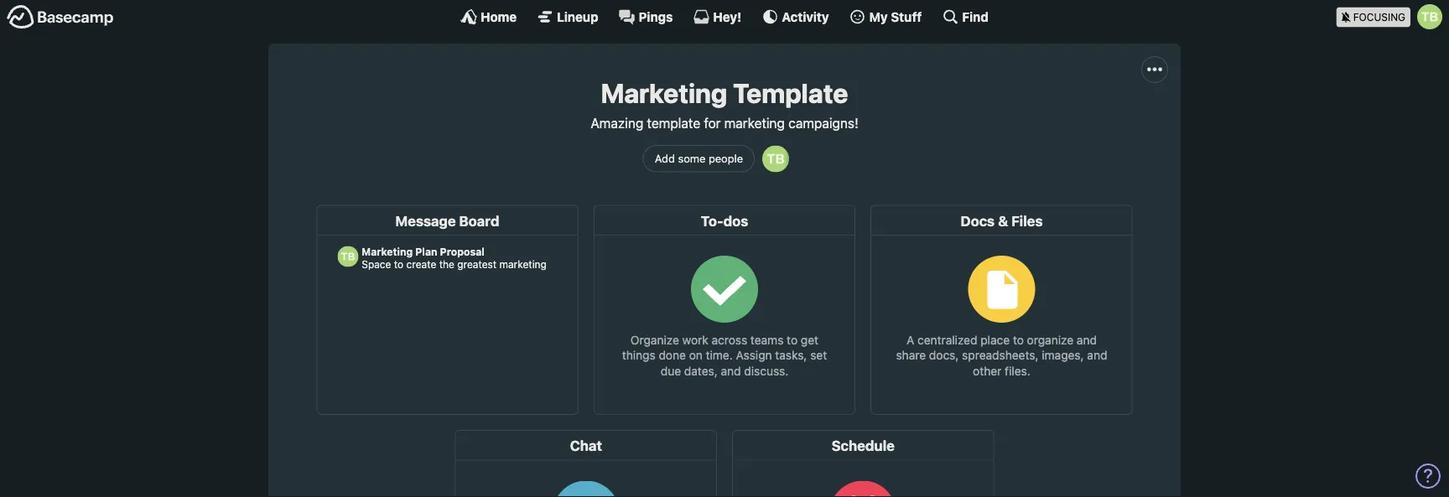 Task type: describe. For each thing, give the bounding box(es) containing it.
home
[[481, 9, 517, 24]]

template
[[647, 115, 701, 131]]

my stuff
[[869, 9, 922, 24]]

marketing
[[601, 77, 727, 109]]

find button
[[942, 8, 989, 25]]

main element
[[0, 0, 1449, 33]]

template
[[733, 77, 848, 109]]

my stuff button
[[849, 8, 922, 25]]

my
[[869, 9, 888, 24]]

find
[[962, 9, 989, 24]]

activity link
[[762, 8, 829, 25]]

add some people
[[655, 152, 743, 165]]

tim burton image
[[763, 145, 790, 172]]

for
[[704, 115, 721, 131]]

marketing
[[724, 115, 785, 131]]

home link
[[461, 8, 517, 25]]

focusing button
[[1337, 0, 1449, 33]]



Task type: locate. For each thing, give the bounding box(es) containing it.
some
[[678, 152, 706, 165]]

activity
[[782, 9, 829, 24]]

pings button
[[619, 8, 673, 25]]

amazing
[[591, 115, 644, 131]]

add some people link
[[643, 145, 755, 173]]

people
[[709, 152, 743, 165]]

tim burton image
[[1418, 4, 1443, 29]]

switch accounts image
[[7, 4, 114, 30]]

hey! button
[[693, 8, 742, 25]]

marketing template amazing template for marketing campaigns!
[[591, 77, 859, 131]]

hey!
[[713, 9, 742, 24]]

focusing
[[1354, 11, 1406, 23]]

pings
[[639, 9, 673, 24]]

stuff
[[891, 9, 922, 24]]

lineup
[[557, 9, 599, 24]]

campaigns!
[[789, 115, 859, 131]]

lineup link
[[537, 8, 599, 25]]

add
[[655, 152, 675, 165]]



Task type: vqa. For each thing, say whether or not it's contained in the screenshot.
rightmost this
no



